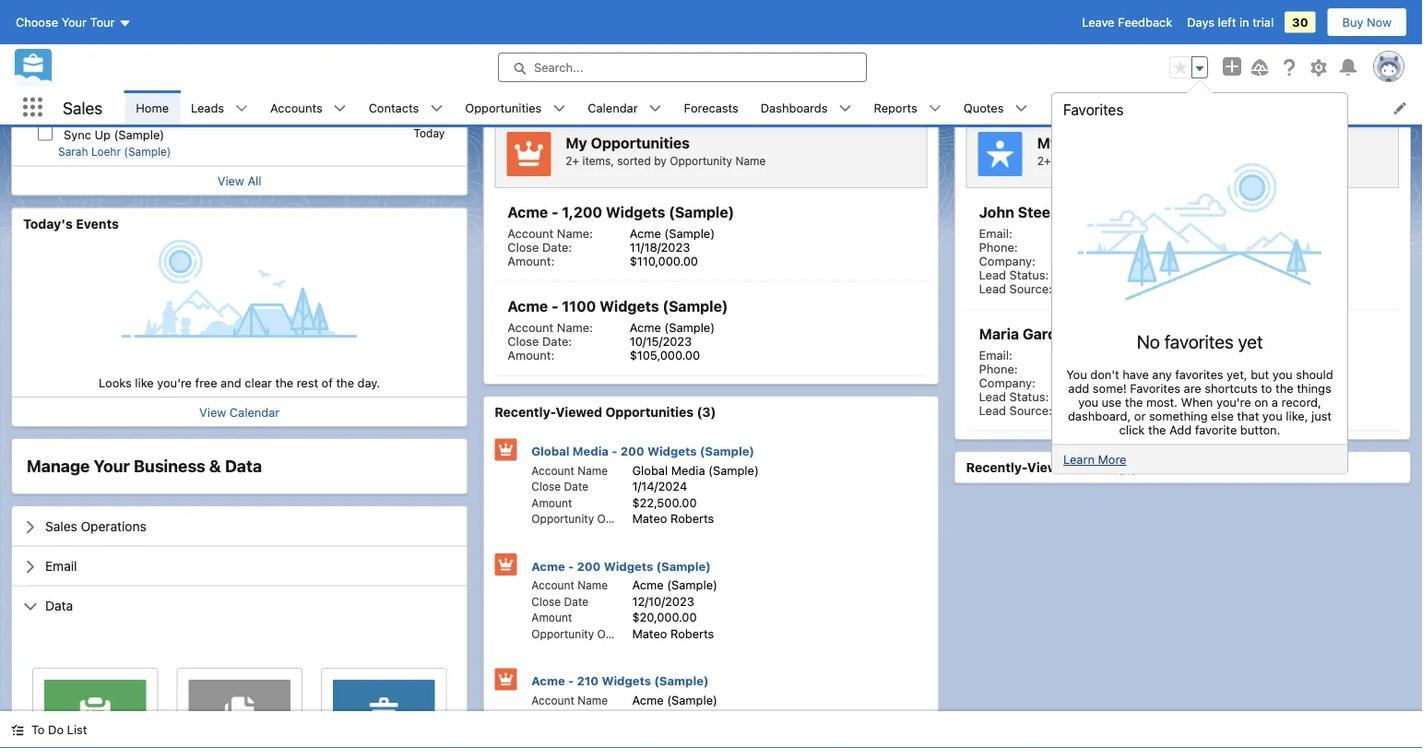 Task type: vqa. For each thing, say whether or not it's contained in the screenshot.


Task type: locate. For each thing, give the bounding box(es) containing it.
2 phone: from the top
[[980, 362, 1018, 376]]

date down global media - 200 widgets (sample)
[[564, 480, 589, 493]]

opportunity owner mateo roberts for $22,500.00
[[532, 512, 714, 525]]

opportunity up acme - 200 widgets (sample)
[[532, 513, 594, 525]]

name: down 1100
[[557, 320, 593, 334]]

items, up 1,200
[[583, 154, 614, 167]]

text default image inside leads list item
[[235, 102, 248, 115]]

my opportunities
[[495, 97, 605, 112]]

as up dashboards link
[[780, 51, 794, 64]]

text default image left the accounts link
[[235, 102, 248, 115]]

roberts down $22,500.00
[[671, 512, 714, 525]]

now
[[1367, 15, 1392, 29]]

date down acme - 200 widgets (sample)
[[564, 595, 589, 608]]

$105,000.00
[[630, 348, 700, 362]]

account name down 210
[[532, 694, 608, 707]]

2 1 (800) 667-6389 from the top
[[1102, 362, 1203, 376]]

info@salesforce.com up the any on the right of the page
[[1102, 348, 1218, 362]]

1 1 (800) 667-6389 from the top
[[1102, 240, 1203, 254]]

1 horizontal spatial data
[[225, 456, 262, 476]]

of down trial
[[1269, 51, 1279, 64]]

text default image left email
[[23, 560, 38, 574]]

1 6389 from the top
[[1173, 240, 1203, 254]]

2 roberts from the top
[[671, 627, 714, 640]]

1 owner from the top
[[598, 513, 632, 525]]

widgets up 12/10/2023
[[604, 559, 654, 573]]

1 vertical spatial info@salesforce.com
[[1102, 348, 1218, 362]]

3 report from the left
[[997, 47, 1034, 60]]

as of today at 1:​19 pm down 30
[[1252, 51, 1370, 64]]

0 vertical spatial source:
[[1010, 281, 1053, 295]]

account for acme - 1,200 widgets (sample)
[[508, 226, 554, 240]]

day.
[[358, 376, 380, 389]]

2 lead from the top
[[980, 281, 1007, 295]]

favorites inside the you don't have any favorites yet, but you should add some! favorites are shortcuts to the things you use the most. when you're on a record, dashboard, or something else that you like, just click the add favorite button.
[[1176, 367, 1224, 381]]

date
[[564, 480, 589, 493], [564, 595, 589, 608], [564, 710, 589, 723]]

667- down no
[[1145, 362, 1173, 376]]

2 view report from the left
[[495, 47, 563, 60]]

text default image inside the sales operations dropdown button
[[23, 520, 38, 535]]

2 more link from the left
[[1371, 96, 1400, 110]]

lead for new
[[980, 389, 1007, 403]]

2 account name: from the top
[[508, 320, 593, 334]]

dashboards list item
[[750, 90, 863, 125]]

widgets for 1,200
[[606, 203, 666, 221]]

acme - 210 widgets (sample)
[[532, 674, 709, 688]]

2 date from the top
[[564, 595, 589, 608]]

3 amount from the top
[[532, 726, 572, 739]]

viewed down the dashboard,
[[1028, 460, 1074, 475]]

sync up (sample) link
[[64, 127, 164, 141]]

use
[[1102, 395, 1122, 409]]

sorted for leads
[[1089, 154, 1123, 167]]

1 status: from the top
[[1010, 268, 1049, 281]]

accounts link
[[259, 90, 334, 125]]

1 horizontal spatial pm
[[882, 51, 898, 64]]

2 close date: from the top
[[508, 334, 572, 348]]

the
[[275, 376, 294, 389], [336, 376, 354, 389], [1276, 381, 1294, 395], [1125, 395, 1144, 409], [1149, 423, 1167, 437]]

source: up gardner
[[1010, 281, 1053, 295]]

0 horizontal spatial by
[[654, 154, 667, 167]]

1 view report from the left
[[23, 47, 91, 60]]

1 more link from the left
[[899, 96, 928, 110]]

close date: for 1,200
[[508, 240, 572, 254]]

more down now
[[1371, 96, 1400, 110]]

lead status: for john
[[980, 268, 1049, 281]]

company:
[[980, 254, 1036, 268], [980, 376, 1036, 389]]

0 vertical spatial global
[[532, 444, 570, 458]]

2 6389 from the top
[[1173, 362, 1203, 376]]

2 horizontal spatial as of today at 1:​19 pm
[[1252, 51, 1370, 64]]

opportunity owner mateo roberts up acme - 210 widgets (sample)
[[532, 627, 714, 640]]

today down 30
[[1282, 51, 1313, 64]]

2 opportunity owner mateo roberts from the top
[[532, 627, 714, 640]]

close date: down 1100
[[508, 334, 572, 348]]

1 horizontal spatial global
[[633, 463, 668, 477]]

2 close date from the top
[[532, 595, 589, 608]]

$20,000.00 for 7/18/2023
[[633, 725, 697, 739]]

0 horizontal spatial 2+
[[566, 154, 580, 167]]

0 vertical spatial account name
[[532, 464, 608, 477]]

1 vertical spatial owner
[[598, 627, 632, 640]]

status: left add at the bottom right of the page
[[1010, 389, 1049, 403]]

0 horizontal spatial media
[[573, 444, 609, 458]]

1 horizontal spatial by
[[1126, 154, 1139, 167]]

6389 up are
[[1173, 362, 1203, 376]]

200
[[621, 444, 645, 458], [577, 559, 601, 573]]

more right learn
[[1098, 452, 1127, 466]]

2+ up 1,200
[[566, 154, 580, 167]]

text default image inside data dropdown button
[[23, 600, 38, 614]]

2 vertical spatial date
[[564, 710, 589, 723]]

as of today at 1:​19 pm up dashboards list item
[[780, 51, 898, 64]]

source: for gardner
[[1010, 403, 1053, 417]]

2 info@salesforce.com link from the top
[[1102, 348, 1218, 362]]

close date: down 1,200
[[508, 240, 572, 254]]

12/10/2023
[[633, 594, 695, 608]]

1 vertical spatial info@salesforce.com link
[[1102, 348, 1218, 362]]

text default image
[[649, 102, 662, 115], [839, 102, 852, 115], [929, 102, 942, 115], [1015, 102, 1028, 115], [23, 600, 38, 614], [11, 724, 24, 737]]

text default image inside "contacts" list item
[[430, 102, 443, 115]]

media for -
[[573, 444, 609, 458]]

2 by from the left
[[1126, 154, 1139, 167]]

quotes list item
[[953, 90, 1039, 125]]

data down email
[[45, 598, 73, 614]]

view report link up my leads
[[967, 47, 1034, 69]]

2 report from the left
[[525, 47, 563, 60]]

view
[[23, 47, 50, 60], [495, 47, 522, 60], [967, 47, 994, 60], [218, 174, 244, 188], [199, 405, 226, 419]]

opportunity owner mateo roberts
[[532, 512, 714, 525], [532, 627, 714, 640]]

0 horizontal spatial items,
[[583, 154, 614, 167]]

2 horizontal spatial more
[[1371, 96, 1400, 110]]

account name: down 1,200
[[508, 226, 593, 240]]

favorites up 'when'
[[1176, 367, 1224, 381]]

mateo down 12/10/2023
[[633, 627, 667, 640]]

on
[[1255, 395, 1269, 409]]

account name down acme - 200 widgets (sample)
[[532, 579, 608, 592]]

1 vertical spatial 1 (800) 667-6389
[[1102, 362, 1203, 376]]

email: down john
[[980, 226, 1013, 240]]

sync
[[64, 127, 91, 141]]

0 vertical spatial media
[[573, 444, 609, 458]]

text default image inside calendar list item
[[649, 102, 662, 115]]

1 horizontal spatial 2+
[[1038, 154, 1051, 167]]

2 horizontal spatial view report
[[967, 47, 1034, 60]]

email: down maria
[[980, 348, 1013, 362]]

close for acme - 1100 widgets (sample)
[[508, 334, 539, 348]]

0 vertical spatial $20,000.00
[[633, 610, 697, 624]]

2 email: from the top
[[980, 348, 1013, 362]]

pm up reports
[[882, 51, 898, 64]]

view report down choose your tour
[[23, 47, 91, 60]]

reports list item
[[863, 90, 953, 125]]

your for choose
[[62, 15, 87, 29]]

opportunity down 'forecasts' link
[[670, 154, 733, 167]]

1 (800) 667-6389 up working
[[1102, 240, 1203, 254]]

4 lead from the top
[[980, 403, 1007, 417]]

1:​19 up "contacts" list item
[[408, 47, 429, 60]]

have
[[1123, 367, 1149, 381]]

1 sorted from the left
[[618, 154, 651, 167]]

owner up acme - 210 widgets (sample)
[[598, 627, 632, 640]]

items,
[[583, 154, 614, 167], [1054, 154, 1086, 167]]

0 vertical spatial info@salesforce.com
[[1102, 226, 1218, 240]]

owner up acme - 200 widgets (sample)
[[598, 513, 632, 525]]

1 vertical spatial 1
[[1102, 362, 1107, 376]]

1 vertical spatial (800)
[[1111, 362, 1142, 376]]

2 status: from the top
[[1010, 389, 1049, 403]]

2+ inside my leads 2+ items, sorted by phone
[[1038, 154, 1051, 167]]

2 date: from the top
[[543, 334, 572, 348]]

company: for john
[[980, 254, 1036, 268]]

all
[[248, 174, 262, 188]]

11/18/2023
[[630, 240, 690, 254]]

1 mateo from the top
[[633, 512, 667, 525]]

media up 1/14/2024 in the bottom left of the page
[[672, 463, 705, 477]]

0 horizontal spatial view report
[[23, 47, 91, 60]]

info@salesforce.com for john steele (sample)
[[1102, 226, 1218, 240]]

view calendar
[[199, 405, 280, 419]]

1 vertical spatial recently-
[[967, 460, 1028, 475]]

1 phone: from the top
[[980, 240, 1018, 254]]

info@salesforce.com link for john steele (sample)
[[1102, 226, 1218, 240]]

sales inside dropdown button
[[45, 518, 77, 534]]

667- right biglife
[[1145, 240, 1173, 254]]

account name for 210
[[532, 694, 608, 707]]

my opportunities link
[[495, 96, 605, 113]]

your left tour
[[62, 15, 87, 29]]

2 (800) from the top
[[1111, 362, 1142, 376]]

opportunity owner mateo roberts down $22,500.00
[[532, 512, 714, 525]]

more link for acme - 1,200 widgets (sample)
[[899, 96, 928, 110]]

amount for acme - 210 widgets (sample)
[[532, 726, 572, 739]]

2 source: from the top
[[1010, 403, 1053, 417]]

1 (800) 667-6389 for maria gardner (sample)
[[1102, 362, 1203, 376]]

date for -
[[564, 595, 589, 608]]

0 vertical spatial roberts
[[671, 512, 714, 525]]

more
[[899, 96, 928, 110], [1371, 96, 1400, 110], [1098, 452, 1127, 466]]

2+ for my opportunities
[[566, 154, 580, 167]]

1 vertical spatial roberts
[[671, 627, 714, 640]]

2 view report link from the left
[[495, 47, 563, 69]]

the right to
[[1276, 381, 1294, 395]]

standard duplicaterecordset image
[[68, 680, 122, 741]]

2 info@salesforce.com from the top
[[1102, 348, 1218, 362]]

1 date: from the top
[[543, 240, 572, 254]]

favorites
[[1064, 101, 1124, 119], [1131, 381, 1181, 395]]

1 close date: from the top
[[508, 240, 572, 254]]

and
[[221, 376, 241, 389]]

1 vertical spatial email:
[[980, 348, 1013, 362]]

0 vertical spatial 667-
[[1145, 240, 1173, 254]]

3 account name from the top
[[532, 694, 608, 707]]

2+ inside my opportunities 2+ items, sorted by opportunity name
[[566, 154, 580, 167]]

by down calendar list item
[[654, 154, 667, 167]]

$20,000.00 for 12/10/2023
[[633, 610, 697, 624]]

status: for steele
[[1010, 268, 1049, 281]]

forecasts
[[684, 101, 739, 114]]

yet,
[[1227, 367, 1248, 381]]

0 horizontal spatial global
[[532, 444, 570, 458]]

1 horizontal spatial more link
[[1371, 96, 1400, 110]]

0 vertical spatial 6389
[[1173, 240, 1203, 254]]

1 source: from the top
[[1010, 281, 1053, 295]]

- for 200
[[568, 559, 574, 573]]

inc.
[[1143, 254, 1164, 268]]

date: down 1100
[[543, 334, 572, 348]]

my for my leads
[[967, 97, 986, 112]]

data right &
[[225, 456, 262, 476]]

1 (800) 667-6389 down no
[[1102, 362, 1203, 376]]

search... button
[[498, 53, 867, 82]]

phone: down maria
[[980, 362, 1018, 376]]

acme (sample) for acme - 200 widgets (sample)
[[633, 578, 718, 592]]

0 horizontal spatial more
[[899, 96, 928, 110]]

acme (sample) up $110,000.00
[[630, 226, 715, 240]]

you're right "like"
[[157, 376, 192, 389]]

source: up the 'recently-viewed leads (0)'
[[1010, 403, 1053, 417]]

0 vertical spatial account name:
[[508, 226, 593, 240]]

roberts
[[671, 512, 714, 525], [671, 627, 714, 640]]

0 vertical spatial owner
[[598, 513, 632, 525]]

calendar inside list item
[[588, 101, 638, 114]]

phone: for maria
[[980, 362, 1018, 376]]

3 lead from the top
[[980, 389, 1007, 403]]

amount:
[[508, 254, 555, 268], [508, 348, 555, 362]]

667-
[[1145, 240, 1173, 254], [1145, 362, 1173, 376]]

looks like you're free and clear the rest of the day.
[[99, 376, 380, 389]]

sorted up acme - 1,200 widgets (sample)
[[618, 154, 651, 167]]

1 667- from the top
[[1145, 240, 1173, 254]]

1/14/2024
[[633, 479, 688, 493]]

1 vertical spatial amount
[[532, 611, 572, 624]]

more link
[[899, 96, 928, 110], [1371, 96, 1400, 110]]

0 vertical spatial viewed
[[556, 405, 603, 420]]

are
[[1184, 381, 1202, 395]]

3 close date from the top
[[532, 710, 589, 723]]

1 items, from the left
[[583, 154, 614, 167]]

1 horizontal spatial your
[[94, 456, 130, 476]]

0 vertical spatial lead status:
[[980, 268, 1049, 281]]

sorted inside my opportunities 2+ items, sorted by opportunity name
[[618, 154, 651, 167]]

1 vertical spatial company:
[[980, 376, 1036, 389]]

2 667- from the top
[[1145, 362, 1173, 376]]

1 vertical spatial data
[[45, 598, 73, 614]]

company: down maria
[[980, 376, 1036, 389]]

lead
[[980, 268, 1007, 281], [980, 281, 1007, 295], [980, 389, 1007, 403], [980, 403, 1007, 417]]

opportunity
[[670, 154, 733, 167], [532, 513, 594, 525], [532, 627, 594, 640]]

learn
[[1064, 452, 1095, 466]]

0 horizontal spatial view report link
[[23, 47, 91, 60]]

1 lead status: from the top
[[980, 268, 1049, 281]]

1 lead from the top
[[980, 268, 1007, 281]]

6389 for maria gardner (sample)
[[1173, 362, 1203, 376]]

2 sorted from the left
[[1089, 154, 1123, 167]]

text default image right 'accounts'
[[334, 102, 347, 115]]

opportunity for acme - 200 widgets (sample)
[[532, 627, 594, 640]]

calendar link
[[577, 90, 649, 125]]

by left the phone at right
[[1126, 154, 1139, 167]]

my inside my opportunities 2+ items, sorted by opportunity name
[[566, 134, 588, 152]]

1 vertical spatial viewed
[[1028, 460, 1074, 475]]

lead source: for john
[[980, 281, 1053, 295]]

1 vertical spatial account name
[[532, 579, 608, 592]]

by inside my opportunities 2+ items, sorted by opportunity name
[[654, 154, 667, 167]]

close date down 210
[[532, 710, 589, 723]]

global up 1/14/2024 in the bottom left of the page
[[633, 463, 668, 477]]

(3)
[[697, 405, 716, 420]]

acme - 1100 widgets (sample)
[[508, 298, 728, 315]]

viewed up global media - 200 widgets (sample)
[[556, 405, 603, 420]]

sorted inside my leads 2+ items, sorted by phone
[[1089, 154, 1123, 167]]

2 items, from the left
[[1054, 154, 1086, 167]]

amount
[[532, 496, 572, 509], [532, 611, 572, 624], [532, 726, 572, 739]]

1 horizontal spatial viewed
[[1028, 460, 1074, 475]]

list
[[67, 723, 87, 737]]

1 info@salesforce.com from the top
[[1102, 226, 1218, 240]]

text default image for dashboards
[[839, 102, 852, 115]]

1 2+ from the left
[[566, 154, 580, 167]]

sales for sales operations
[[45, 518, 77, 534]]

1 opportunity owner mateo roberts from the top
[[532, 512, 714, 525]]

your for manage
[[94, 456, 130, 476]]

210
[[577, 674, 599, 688]]

my opportunities 2+ items, sorted by opportunity name
[[566, 134, 766, 167]]

0 horizontal spatial your
[[62, 15, 87, 29]]

name: down 1,200
[[557, 226, 593, 240]]

1 vertical spatial name:
[[557, 320, 593, 334]]

account name down 'recently-viewed opportunities (3)'
[[532, 464, 608, 477]]

2 2+ from the left
[[1038, 154, 1051, 167]]

0 vertical spatial company:
[[980, 254, 1036, 268]]

name down acme - 200 widgets (sample)
[[578, 579, 608, 592]]

opportunities inside my opportunities 2+ items, sorted by opportunity name
[[591, 134, 690, 152]]

1 horizontal spatial sorted
[[1089, 154, 1123, 167]]

1 close date from the top
[[532, 480, 589, 493]]

text default image for quotes
[[1015, 102, 1028, 115]]

more link down now
[[1371, 96, 1400, 110]]

1 date from the top
[[564, 480, 589, 493]]

shortcuts
[[1205, 381, 1258, 395]]

more for john steele (sample)
[[1371, 96, 1400, 110]]

2 1 from the top
[[1102, 362, 1107, 376]]

view report link for text default image below now
[[967, 47, 1034, 69]]

text default image inside dashboards list item
[[839, 102, 852, 115]]

0 vertical spatial sales
[[63, 98, 103, 117]]

1 account name: from the top
[[508, 226, 593, 240]]

account for acme - 210 widgets (sample)
[[532, 694, 575, 707]]

group
[[1170, 56, 1209, 78]]

but
[[1251, 367, 1270, 381]]

my for my leads 2+ items, sorted by phone
[[1038, 134, 1059, 152]]

amount: for acme - 1100 widgets (sample)
[[508, 348, 555, 362]]

lead source: for maria
[[980, 403, 1053, 417]]

1 vertical spatial opportunity
[[532, 513, 594, 525]]

list
[[125, 90, 1423, 125]]

3 view report from the left
[[967, 47, 1034, 60]]

you're inside the you don't have any favorites yet, but you should add some! favorites are shortcuts to the things you use the most. when you're on a record, dashboard, or something else that you like, just click the add favorite button.
[[1217, 395, 1252, 409]]

name for global media - 200 widgets (sample)
[[578, 464, 608, 477]]

my inside my leads "link"
[[967, 97, 986, 112]]

show more my opportunities records element
[[899, 96, 928, 110]]

10/15/2023
[[630, 334, 692, 348]]

0 vertical spatial name:
[[557, 226, 593, 240]]

1 horizontal spatial view report
[[495, 47, 563, 60]]

new
[[1102, 389, 1127, 403]]

$20,000.00 down 12/10/2023
[[633, 610, 697, 624]]

phone: down john
[[980, 240, 1018, 254]]

0 vertical spatial opportunity owner mateo roberts
[[532, 512, 714, 525]]

1 horizontal spatial report
[[525, 47, 563, 60]]

1 lead source: from the top
[[980, 281, 1053, 295]]

as up accounts list item
[[331, 47, 344, 60]]

1 up some! at bottom
[[1102, 362, 1107, 376]]

of up accounts list item
[[347, 47, 358, 60]]

1 name: from the top
[[557, 226, 593, 240]]

to
[[1262, 381, 1273, 395]]

email
[[45, 558, 77, 574]]

1 vertical spatial mateo
[[633, 627, 667, 640]]

2 owner from the top
[[598, 627, 632, 640]]

by
[[654, 154, 667, 167], [1126, 154, 1139, 167]]

widgets for 200
[[604, 559, 654, 573]]

manage your business & data
[[27, 456, 262, 476]]

text default image right contacts
[[430, 102, 443, 115]]

2 lead source: from the top
[[980, 403, 1053, 417]]

1 1 from the top
[[1102, 240, 1107, 254]]

status: down steele
[[1010, 268, 1049, 281]]

items, inside my opportunities 2+ items, sorted by opportunity name
[[583, 154, 614, 167]]

widgets right 210
[[602, 674, 652, 688]]

0 vertical spatial you're
[[157, 376, 192, 389]]

1 roberts from the top
[[671, 512, 714, 525]]

0 vertical spatial 1 (800) 667-6389
[[1102, 240, 1203, 254]]

2 name: from the top
[[557, 320, 593, 334]]

widgets up 11/18/2023
[[606, 203, 666, 221]]

text default image inside reports list item
[[929, 102, 942, 115]]

tour
[[90, 15, 115, 29]]

acme (sample) up 7/18/2023
[[633, 693, 718, 707]]

close date down acme - 200 widgets (sample)
[[532, 595, 589, 608]]

name for acme - 200 widgets (sample)
[[578, 579, 608, 592]]

$20,000.00 down 7/18/2023
[[633, 725, 697, 739]]

favorites up are
[[1165, 330, 1234, 352]]

1 horizontal spatial 200
[[621, 444, 645, 458]]

acme (sample) up $105,000.00
[[630, 320, 715, 334]]

2 company: from the top
[[980, 376, 1036, 389]]

view report link for text default image over show more my opportunities records "element"
[[495, 47, 563, 69]]

global for global media (sample)
[[633, 463, 668, 477]]

1 amount: from the top
[[508, 254, 555, 268]]

(800) for john steele (sample)
[[1111, 240, 1142, 254]]

1 vertical spatial amount:
[[508, 348, 555, 362]]

viewed
[[556, 405, 603, 420], [1028, 460, 1074, 475]]

text default image
[[907, 52, 920, 65], [1378, 52, 1391, 65], [235, 102, 248, 115], [334, 102, 347, 115], [430, 102, 443, 115], [553, 102, 566, 115], [23, 520, 38, 535], [23, 560, 38, 574]]

1:​19 up "reports" link
[[858, 51, 879, 64]]

1 vertical spatial account name:
[[508, 320, 593, 334]]

2 lead status: from the top
[[980, 389, 1049, 403]]

0 vertical spatial mateo
[[633, 512, 667, 525]]

phone: for john
[[980, 240, 1018, 254]]

6389 for john steele (sample)
[[1173, 240, 1203, 254]]

1 vertical spatial close date
[[532, 595, 589, 608]]

2 $20,000.00 from the top
[[633, 725, 697, 739]]

1 vertical spatial favorites
[[1176, 367, 1224, 381]]

viewed for opportunities
[[556, 405, 603, 420]]

left
[[1218, 15, 1237, 29]]

account name
[[532, 464, 608, 477], [532, 579, 608, 592], [532, 694, 608, 707]]

0 horizontal spatial more link
[[899, 96, 928, 110]]

lead for other
[[980, 403, 1007, 417]]

2 amount from the top
[[532, 611, 572, 624]]

1 email: from the top
[[980, 226, 1013, 240]]

name: for 1,200
[[557, 226, 593, 240]]

close date down 'recently-viewed opportunities (3)'
[[532, 480, 589, 493]]

0 vertical spatial email:
[[980, 226, 1013, 240]]

as of today at 1:​19 pm
[[331, 47, 449, 60], [780, 51, 898, 64], [1252, 51, 1370, 64]]

view report link up my opportunities
[[495, 47, 563, 69]]

text default image inside email dropdown button
[[23, 560, 38, 574]]

2+ up steele
[[1038, 154, 1051, 167]]

1 account name from the top
[[532, 464, 608, 477]]

widgets
[[606, 203, 666, 221], [600, 298, 659, 315], [648, 444, 697, 458], [604, 559, 654, 573], [602, 674, 652, 688]]

0 vertical spatial close date
[[532, 480, 589, 493]]

1100
[[562, 298, 596, 315]]

1 amount from the top
[[532, 496, 572, 509]]

close date for global
[[532, 480, 589, 493]]

1 vertical spatial opportunity owner mateo roberts
[[532, 627, 714, 640]]

0 vertical spatial opportunity
[[670, 154, 733, 167]]

recently- for recently-viewed opportunities (3)
[[495, 405, 556, 420]]

my inside my opportunities link
[[495, 97, 514, 112]]

1 vertical spatial media
[[672, 463, 705, 477]]

1 vertical spatial phone:
[[980, 362, 1018, 376]]

0 horizontal spatial favorites
[[1064, 101, 1124, 119]]

don't
[[1091, 367, 1120, 381]]

0 horizontal spatial report
[[53, 47, 91, 60]]

your inside popup button
[[62, 15, 87, 29]]

date: for 1,200
[[543, 240, 572, 254]]

2 mateo from the top
[[633, 627, 667, 640]]

items, inside my leads 2+ items, sorted by phone
[[1054, 154, 1086, 167]]

quotes
[[964, 101, 1004, 114]]

owner
[[598, 513, 632, 525], [598, 627, 632, 640]]

0 vertical spatial phone:
[[980, 240, 1018, 254]]

1 horizontal spatial items,
[[1054, 154, 1086, 167]]

acme (sample) up 12/10/2023
[[633, 578, 718, 592]]

show more my leads records element
[[1371, 96, 1400, 110]]

1 horizontal spatial calendar
[[588, 101, 638, 114]]

(800)
[[1111, 240, 1142, 254], [1111, 362, 1142, 376]]

1 (800) 667-6389
[[1102, 240, 1203, 254], [1102, 362, 1203, 376]]

date: down 1,200
[[543, 240, 572, 254]]

1 (800) from the top
[[1111, 240, 1142, 254]]

0 horizontal spatial sorted
[[618, 154, 651, 167]]

by inside my leads 2+ items, sorted by phone
[[1126, 154, 1139, 167]]

1 vertical spatial date:
[[543, 334, 572, 348]]

text default image down search...
[[553, 102, 566, 115]]

pm
[[432, 47, 449, 60], [882, 51, 898, 64], [1353, 51, 1370, 64]]

1 by from the left
[[654, 154, 667, 167]]

close for acme - 200 widgets (sample)
[[532, 595, 561, 608]]

1 vertical spatial source:
[[1010, 403, 1053, 417]]

leads inside my leads 2+ items, sorted by phone
[[1063, 134, 1105, 152]]

text default image inside quotes list item
[[1015, 102, 1028, 115]]

text default image for reports
[[929, 102, 942, 115]]

my
[[495, 97, 514, 112], [967, 97, 986, 112], [566, 134, 588, 152], [1038, 134, 1059, 152]]

2 horizontal spatial at
[[1316, 51, 1327, 64]]

account for acme - 1100 widgets (sample)
[[508, 320, 554, 334]]

maria gardner (sample)
[[980, 325, 1150, 343]]

1 info@salesforce.com link from the top
[[1102, 226, 1218, 240]]

gardner
[[1023, 325, 1081, 343]]

667- for maria gardner (sample)
[[1145, 362, 1173, 376]]

2 account name from the top
[[532, 579, 608, 592]]

2 amount: from the top
[[508, 348, 555, 362]]

name down forecasts
[[736, 154, 766, 167]]

2 vertical spatial opportunity
[[532, 627, 594, 640]]

1 vertical spatial your
[[94, 456, 130, 476]]

sales up email
[[45, 518, 77, 534]]

mateo down $22,500.00
[[633, 512, 667, 525]]

acme (sample) for acme - 1,200 widgets (sample)
[[630, 226, 715, 240]]

show
[[1137, 281, 1167, 295]]

1 vertical spatial date
[[564, 595, 589, 608]]

my inside my leads 2+ items, sorted by phone
[[1038, 134, 1059, 152]]

the left rest
[[275, 376, 294, 389]]

0 vertical spatial calendar
[[588, 101, 638, 114]]

roberts for $20,000.00
[[671, 627, 714, 640]]

1 company: from the top
[[980, 254, 1036, 268]]

1 $20,000.00 from the top
[[633, 610, 697, 624]]

0 vertical spatial info@salesforce.com link
[[1102, 226, 1218, 240]]

1 vertical spatial 667-
[[1145, 362, 1173, 376]]

favorites
[[1165, 330, 1234, 352], [1176, 367, 1224, 381]]

&
[[209, 456, 221, 476]]

0 horizontal spatial as of today at 1:​19 pm
[[331, 47, 449, 60]]

your
[[62, 15, 87, 29], [94, 456, 130, 476]]

name down 210
[[578, 694, 608, 707]]

of up dashboards list item
[[797, 51, 807, 64]]

1 vertical spatial status:
[[1010, 389, 1049, 403]]

3 view report link from the left
[[967, 47, 1034, 69]]

1 horizontal spatial you're
[[1217, 395, 1252, 409]]

reports link
[[863, 90, 929, 125]]

2 vertical spatial amount
[[532, 726, 572, 739]]

status: for gardner
[[1010, 389, 1049, 403]]

to
[[31, 723, 45, 737]]



Task type: describe. For each thing, give the bounding box(es) containing it.
(sample) inside 'sarah loehr (sample)' link
[[124, 145, 171, 158]]

my leads
[[967, 97, 1027, 112]]

events
[[76, 216, 119, 231]]

0 vertical spatial favorites
[[1165, 330, 1234, 352]]

operations
[[81, 518, 146, 534]]

email: for john steele (sample)
[[980, 226, 1013, 240]]

accounts list item
[[259, 90, 358, 125]]

something
[[1150, 409, 1208, 423]]

data inside dropdown button
[[45, 598, 73, 614]]

3c
[[1102, 376, 1118, 389]]

- for 1100
[[552, 298, 559, 315]]

working
[[1102, 268, 1148, 281]]

dashboards
[[761, 101, 828, 114]]

sorted for opportunities
[[618, 154, 651, 167]]

name: for 1100
[[557, 320, 593, 334]]

leave
[[1083, 15, 1115, 29]]

home link
[[125, 90, 180, 125]]

acme (sample) for acme - 1100 widgets (sample)
[[630, 320, 715, 334]]

sales operations button
[[12, 507, 467, 546]]

close for global media - 200 widgets (sample)
[[532, 480, 561, 493]]

account name for 200
[[532, 579, 608, 592]]

leads list item
[[180, 90, 259, 125]]

dashboard,
[[1068, 409, 1131, 423]]

buy
[[1343, 15, 1364, 29]]

2 horizontal spatial as
[[1252, 51, 1265, 64]]

forecasts link
[[673, 90, 750, 125]]

you
[[1067, 367, 1088, 381]]

opportunity owner mateo roberts for $20,000.00
[[532, 627, 714, 640]]

amount: for acme - 1,200 widgets (sample)
[[508, 254, 555, 268]]

opportunities inside list item
[[465, 101, 542, 114]]

trial
[[1253, 15, 1274, 29]]

you right that
[[1263, 409, 1283, 423]]

items, for opportunities
[[583, 154, 614, 167]]

or
[[1135, 409, 1146, 423]]

by for leads
[[1126, 154, 1139, 167]]

today's
[[23, 216, 73, 231]]

0 horizontal spatial you're
[[157, 376, 192, 389]]

today's tasks
[[23, 89, 112, 104]]

phone
[[1142, 154, 1175, 167]]

$22,500.00
[[633, 495, 697, 509]]

learn more
[[1064, 452, 1127, 466]]

text default image inside to do list button
[[11, 724, 24, 737]]

text default image up show more my opportunities records "element"
[[907, 52, 920, 65]]

text default image for calendar
[[649, 102, 662, 115]]

lead for trade show
[[980, 281, 1007, 295]]

record,
[[1282, 395, 1322, 409]]

like,
[[1287, 409, 1309, 423]]

when
[[1181, 395, 1214, 409]]

info@salesforce.com link for maria gardner (sample)
[[1102, 348, 1218, 362]]

view down free
[[199, 405, 226, 419]]

should
[[1297, 367, 1334, 381]]

leads link
[[180, 90, 235, 125]]

sales operations
[[45, 518, 146, 534]]

company: for maria
[[980, 376, 1036, 389]]

3 date from the top
[[564, 710, 589, 723]]

biglife
[[1102, 254, 1140, 268]]

global media (sample)
[[633, 463, 759, 477]]

mateo for $20,000.00
[[633, 627, 667, 640]]

view left search...
[[495, 47, 522, 60]]

view down choose
[[23, 47, 50, 60]]

- for 210
[[568, 674, 574, 688]]

widgets up global media (sample)
[[648, 444, 697, 458]]

account name for -
[[532, 464, 608, 477]]

you left use
[[1079, 395, 1099, 409]]

in
[[1240, 15, 1250, 29]]

reports
[[874, 101, 918, 114]]

today up dashboards list item
[[810, 51, 842, 64]]

home
[[136, 101, 169, 114]]

1 vertical spatial calendar
[[230, 405, 280, 419]]

account name: for 1100
[[508, 320, 593, 334]]

0 horizontal spatial 200
[[577, 559, 601, 573]]

click
[[1120, 423, 1145, 437]]

just
[[1312, 409, 1332, 423]]

1 view report link from the left
[[23, 47, 91, 60]]

choose your tour
[[16, 15, 115, 29]]

1 horizontal spatial at
[[845, 51, 855, 64]]

to do list button
[[0, 711, 98, 748]]

data button
[[12, 586, 467, 626]]

view up my leads "link"
[[967, 47, 994, 60]]

$110,000.00
[[630, 254, 698, 268]]

widgets for 210
[[602, 674, 652, 688]]

leave feedback
[[1083, 15, 1173, 29]]

close for acme - 1,200 widgets (sample)
[[508, 240, 539, 254]]

more link for john steele (sample)
[[1371, 96, 1400, 110]]

account for acme - 200 widgets (sample)
[[532, 579, 575, 592]]

maria
[[980, 325, 1020, 343]]

close date for acme
[[532, 595, 589, 608]]

john steele (sample)
[[980, 203, 1133, 221]]

the down 3c systems
[[1125, 395, 1144, 409]]

0 horizontal spatial pm
[[432, 47, 449, 60]]

days left in trial
[[1188, 15, 1274, 29]]

no
[[1137, 330, 1161, 352]]

sarah loehr (sample)
[[58, 145, 171, 158]]

my for my opportunities 2+ items, sorted by opportunity name
[[566, 134, 588, 152]]

contacts list item
[[358, 90, 454, 125]]

(800) for maria gardner (sample)
[[1111, 362, 1142, 376]]

buy now button
[[1327, 7, 1408, 37]]

any
[[1153, 367, 1172, 381]]

quotes link
[[953, 90, 1015, 125]]

0 horizontal spatial as
[[331, 47, 344, 60]]

0 vertical spatial favorites
[[1064, 101, 1124, 119]]

- for 1,200
[[552, 203, 559, 221]]

button.
[[1241, 423, 1281, 437]]

my for my opportunities
[[495, 97, 514, 112]]

1 for steele
[[1102, 240, 1107, 254]]

steele
[[1018, 203, 1064, 221]]

trade
[[1102, 281, 1134, 295]]

learn more link
[[1064, 452, 1127, 466]]

date for media
[[564, 480, 589, 493]]

viewed for leads
[[1028, 460, 1074, 475]]

info@salesforce.com for maria gardner (sample)
[[1102, 348, 1218, 362]]

name inside my opportunities 2+ items, sorted by opportunity name
[[736, 154, 766, 167]]

of right rest
[[322, 376, 333, 389]]

1 report from the left
[[53, 47, 91, 60]]

roberts for $22,500.00
[[671, 512, 714, 525]]

contacts link
[[358, 90, 430, 125]]

the right 'or'
[[1149, 423, 1167, 437]]

1 for gardner
[[1102, 362, 1107, 376]]

close date: for 1100
[[508, 334, 572, 348]]

1 horizontal spatial as of today at 1:​19 pm
[[780, 51, 898, 64]]

list containing home
[[125, 90, 1423, 125]]

add
[[1069, 381, 1090, 395]]

7/18/2023
[[633, 709, 688, 723]]

view left all
[[218, 174, 244, 188]]

account for global media - 200 widgets (sample)
[[532, 464, 575, 477]]

0 horizontal spatial 1:​19
[[408, 47, 429, 60]]

by for opportunities
[[654, 154, 667, 167]]

0 horizontal spatial at
[[395, 47, 405, 60]]

sync up (sample)
[[64, 127, 164, 141]]

free
[[195, 376, 217, 389]]

john
[[980, 203, 1015, 221]]

1 (800) 667-6389 for john steele (sample)
[[1102, 240, 1203, 254]]

2+ for my leads
[[1038, 154, 1051, 167]]

account name: for 1,200
[[508, 226, 593, 240]]

opportunity inside my opportunities 2+ items, sorted by opportunity name
[[670, 154, 733, 167]]

source: for steele
[[1010, 281, 1053, 295]]

view calendar link
[[199, 405, 280, 419]]

today's
[[23, 89, 72, 104]]

buy now
[[1343, 15, 1392, 29]]

no favorites yet
[[1137, 330, 1264, 352]]

1 horizontal spatial 1:​19
[[858, 51, 879, 64]]

amount for acme - 200 widgets (sample)
[[532, 611, 572, 624]]

1 horizontal spatial more
[[1098, 452, 1127, 466]]

date: for 1100
[[543, 334, 572, 348]]

leads inside list item
[[191, 101, 224, 114]]

lead status: for maria
[[980, 389, 1049, 403]]

items, for leads
[[1054, 154, 1086, 167]]

lead for working
[[980, 268, 1007, 281]]

text default image down now
[[1378, 52, 1391, 65]]

2 horizontal spatial 1:​19
[[1330, 51, 1350, 64]]

opportunity for global media - 200 widgets (sample)
[[532, 513, 594, 525]]

contacts
[[369, 101, 419, 114]]

days
[[1188, 15, 1215, 29]]

mateo for $22,500.00
[[633, 512, 667, 525]]

text default image inside opportunities list item
[[553, 102, 566, 115]]

a
[[1272, 395, 1279, 409]]

sarah
[[58, 145, 88, 158]]

0 vertical spatial 200
[[621, 444, 645, 458]]

email: for maria gardner (sample)
[[980, 348, 1013, 362]]

opportunities link
[[454, 90, 553, 125]]

owner for $20,000.00
[[598, 627, 632, 640]]

calendar list item
[[577, 90, 673, 125]]

leave feedback link
[[1083, 15, 1173, 29]]

standard file image
[[213, 680, 267, 741]]

widgets for 1100
[[600, 298, 659, 315]]

opportunities list item
[[454, 90, 577, 125]]

leads inside "link"
[[989, 97, 1027, 112]]

favorites inside the you don't have any favorites yet, but you should add some! favorites are shortcuts to the things you use the most. when you're on a record, dashboard, or something else that you like, just click the add favorite button.
[[1131, 381, 1181, 395]]

today down "contacts" list item
[[414, 127, 445, 140]]

text default image inside accounts list item
[[334, 102, 347, 115]]

acme - 1,200 widgets (sample)
[[508, 203, 735, 221]]

you right to
[[1273, 367, 1293, 381]]

more for acme - 1,200 widgets (sample)
[[899, 96, 928, 110]]

2 horizontal spatial pm
[[1353, 51, 1370, 64]]

to do list
[[31, 723, 87, 737]]

looks
[[99, 376, 132, 389]]

standard deleteevent image
[[357, 680, 411, 741]]

that
[[1238, 409, 1260, 423]]

search...
[[534, 60, 584, 74]]

the left "day."
[[336, 376, 354, 389]]

30
[[1293, 15, 1309, 29]]

recently- for recently-viewed leads (0)
[[967, 460, 1028, 475]]

else
[[1212, 409, 1234, 423]]

owner for $22,500.00
[[598, 513, 632, 525]]

global for global media - 200 widgets (sample)
[[532, 444, 570, 458]]

name for acme - 210 widgets (sample)
[[578, 694, 608, 707]]

today up contacts
[[361, 47, 392, 60]]

1 horizontal spatial as
[[780, 51, 794, 64]]

feedback
[[1118, 15, 1173, 29]]

business
[[134, 456, 205, 476]]



